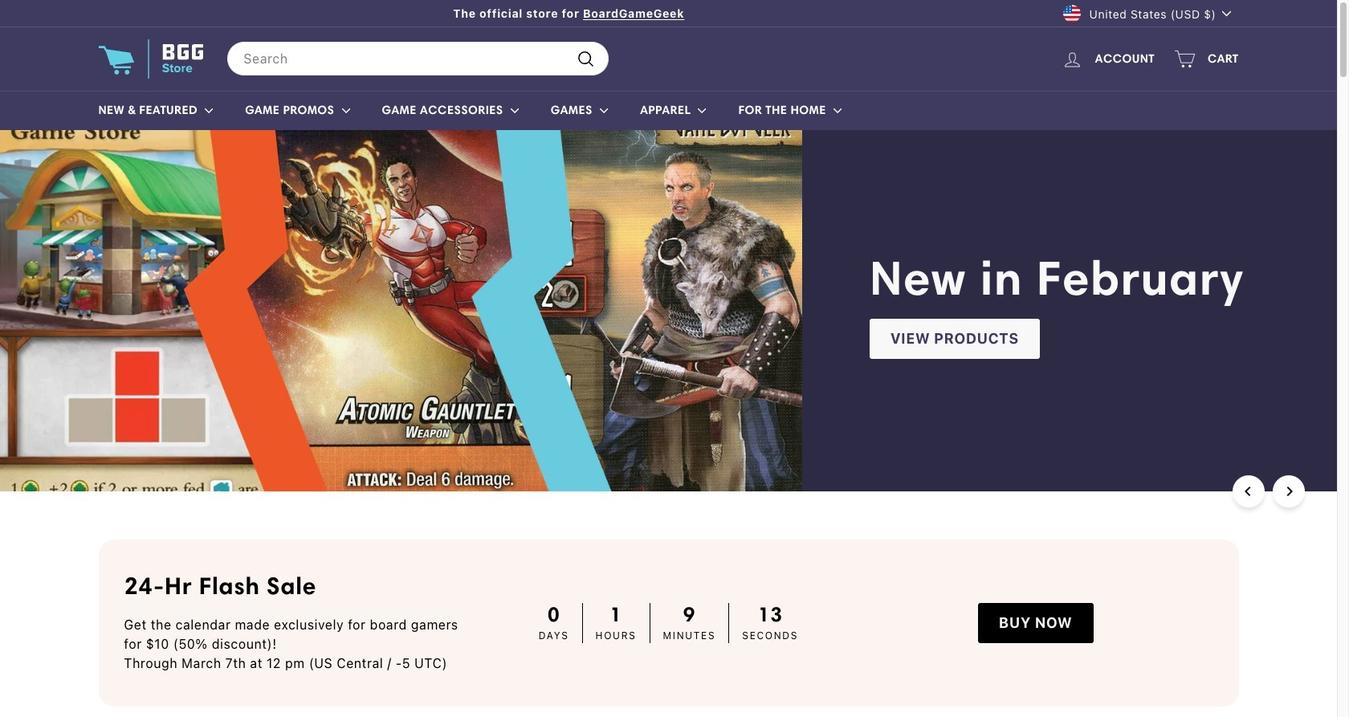 Task type: locate. For each thing, give the bounding box(es) containing it.
cart image
[[1175, 48, 1196, 70]]

None search field
[[227, 42, 609, 76]]

wide image
[[1222, 9, 1231, 18], [205, 107, 213, 115], [511, 107, 519, 115], [600, 107, 608, 115], [834, 107, 842, 115]]

0 horizontal spatial wide image
[[342, 107, 350, 115]]

1 horizontal spatial wide image
[[699, 107, 707, 115]]

bgg store logo image
[[98, 39, 203, 79]]

wide image
[[342, 107, 350, 115], [699, 107, 707, 115]]



Task type: vqa. For each thing, say whether or not it's contained in the screenshot.
bottom wide icon
yes



Task type: describe. For each thing, give the bounding box(es) containing it.
user image
[[1062, 49, 1084, 70]]

previous image
[[1245, 487, 1254, 496]]

search image
[[576, 49, 596, 69]]

next image
[[1285, 487, 1294, 496]]

2 wide image from the left
[[699, 107, 707, 115]]

Search search field
[[227, 42, 609, 76]]

1 wide image from the left
[[342, 107, 350, 115]]



